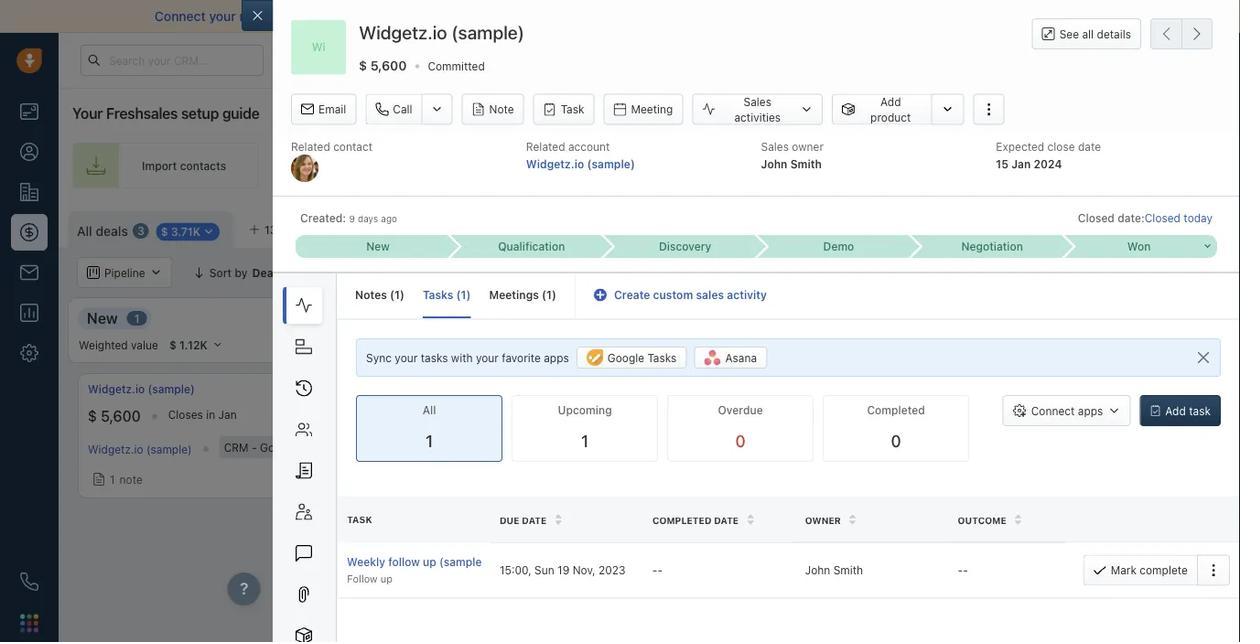 Task type: locate. For each thing, give the bounding box(es) containing it.
discovery inside widgetz.io (sample) "dialog"
[[659, 240, 711, 253]]

1 down owners
[[546, 289, 552, 301]]

0 vertical spatial discovery
[[659, 240, 711, 253]]

2 horizontal spatial $
[[385, 408, 394, 425]]

add deal up the search field
[[1175, 221, 1222, 233]]

$ for new
[[88, 408, 97, 425]]

john down activities
[[761, 157, 787, 170]]

container_wx8msf4aqz5i3rn1 image left the 1 note
[[92, 473, 105, 486]]

1 horizontal spatial closes
[[451, 409, 486, 421]]

demo down quotas
[[962, 309, 1002, 327]]

deals inside button
[[1073, 221, 1101, 233]]

inc down 100
[[417, 441, 433, 454]]

1 vertical spatial qualification
[[383, 309, 471, 327]]

1 note
[[110, 473, 143, 486]]

custom
[[653, 289, 693, 301]]

1
[[353, 266, 358, 279], [394, 289, 400, 301], [461, 289, 466, 301], [546, 289, 552, 301], [134, 312, 140, 325], [487, 312, 493, 325], [426, 432, 433, 451], [581, 432, 589, 451], [110, 473, 115, 486]]

acme inc (sample) down tasks
[[385, 383, 484, 396]]

(sample) up closes in jan
[[148, 383, 195, 396]]

container_wx8msf4aqz5i3rn1 image
[[333, 266, 346, 279], [770, 394, 783, 407], [1053, 394, 1065, 407]]

0 horizontal spatial container_wx8msf4aqz5i3rn1 image
[[92, 473, 105, 486]]

meeting
[[631, 103, 673, 116]]

team up settings popup button
[[914, 159, 941, 172]]

widgetz.io (sample) link
[[526, 157, 635, 170], [88, 382, 195, 397], [88, 443, 192, 456]]

your left mailbox on the left of the page
[[209, 9, 236, 24]]

jan up crm
[[218, 409, 237, 421]]

2 closed from the left
[[1145, 212, 1181, 224]]

0 horizontal spatial date
[[522, 515, 547, 526]]

account
[[568, 140, 610, 153]]

your right invite
[[616, 159, 639, 172]]

upcoming
[[558, 404, 612, 417]]

complete
[[1140, 564, 1188, 577]]

( right notes
[[390, 289, 394, 301]]

way
[[521, 9, 545, 24]]

sales inside sales owner john smith
[[761, 140, 789, 153]]

discovery
[[659, 240, 711, 253], [679, 309, 748, 327]]

( down all deal owners button
[[456, 289, 461, 301]]

1 horizontal spatial task
[[561, 103, 584, 116]]

weekly follow up (sample) follow up
[[347, 556, 486, 585]]

closed left today
[[1145, 212, 1181, 224]]

so
[[879, 9, 893, 24]]

1 closes from the left
[[168, 409, 203, 421]]

0 horizontal spatial completed
[[652, 515, 711, 526]]

1 horizontal spatial jan
[[1011, 157, 1031, 170]]

1 horizontal spatial up
[[423, 556, 436, 569]]

add deal right the overdue
[[787, 394, 834, 407]]

1 horizontal spatial add deal
[[1070, 394, 1116, 407]]

1 acme from the top
[[385, 383, 415, 396]]

add inside button
[[1175, 221, 1196, 233]]

see all details button
[[1032, 18, 1141, 49]]

to
[[290, 9, 302, 24], [989, 9, 1001, 24], [874, 159, 885, 172]]

2 horizontal spatial add deal
[[1175, 221, 1222, 233]]

add product
[[870, 95, 911, 124]]

acme inc (sample)
[[385, 383, 484, 396], [385, 441, 482, 454]]

2 vertical spatial widgetz.io (sample)
[[88, 443, 192, 456]]

1 horizontal spatial closed
[[1145, 212, 1181, 224]]

1 vertical spatial connect
[[1031, 405, 1075, 417]]

container_wx8msf4aqz5i3rn1 image inside "quotas and forecasting" link
[[978, 266, 990, 279]]

up down follow
[[381, 573, 393, 585]]

widgetz.io (sample) link up note
[[88, 443, 192, 456]]

(sample) down closes in jan
[[146, 443, 192, 456]]

2 horizontal spatial )
[[552, 289, 556, 301]]

-- right 2023
[[652, 564, 663, 577]]

1 horizontal spatial $
[[359, 58, 367, 73]]

1 vertical spatial inc
[[417, 441, 433, 454]]

john inside sales owner john smith
[[761, 157, 787, 170]]

import inside import deals button
[[1035, 221, 1070, 233]]

0 horizontal spatial 5,600
[[101, 408, 141, 425]]

john
[[761, 157, 787, 170], [805, 564, 830, 577]]

demo down route
[[823, 240, 854, 253]]

acme up $ 100
[[385, 383, 415, 396]]

your right leads
[[888, 159, 911, 172]]

1 vertical spatial import
[[1035, 221, 1070, 233]]

0 horizontal spatial closes
[[168, 409, 203, 421]]

john down owner
[[805, 564, 830, 577]]

import up quotas and forecasting
[[1035, 221, 1070, 233]]

1 horizontal spatial --
[[958, 564, 968, 577]]

0 horizontal spatial $
[[88, 408, 97, 425]]

smith
[[790, 157, 822, 170], [833, 564, 863, 577]]

0 vertical spatial create
[[1062, 159, 1097, 172]]

deals left 3
[[96, 223, 128, 239]]

0 horizontal spatial task
[[347, 514, 372, 525]]

task up the account
[[561, 103, 584, 116]]

1 horizontal spatial (
[[456, 289, 461, 301]]

0 horizontal spatial related
[[291, 140, 330, 153]]

import deals group
[[1010, 211, 1141, 243]]

3
[[137, 225, 144, 238]]

0 vertical spatial smith
[[790, 157, 822, 170]]

1 related from the left
[[291, 140, 330, 153]]

1 vertical spatial $ 5,600
[[88, 408, 141, 425]]

created: 9 days ago
[[300, 212, 397, 224]]

deal
[[1199, 221, 1222, 233], [488, 266, 511, 279], [811, 394, 834, 407], [1094, 394, 1116, 407]]

team
[[642, 159, 669, 172], [914, 159, 941, 172]]

0 vertical spatial apps
[[544, 351, 569, 364]]

(sample) left 15:00,
[[439, 556, 486, 569]]

so you don't have to start from scratch.
[[879, 9, 1117, 24]]

inc up 100
[[418, 383, 434, 396]]

$ 5,600 up call button
[[359, 58, 407, 73]]

freshsales
[[106, 105, 178, 122]]

all inside button
[[472, 266, 485, 279]]

discovery down create custom sales activity
[[679, 309, 748, 327]]

1 horizontal spatial demo
[[962, 309, 1002, 327]]

sales left owner on the top of page
[[761, 140, 789, 153]]

acme down $ 100
[[385, 441, 414, 454]]

(sample) down closes in nov
[[436, 441, 482, 454]]

create down close
[[1062, 159, 1097, 172]]

don't
[[922, 9, 954, 24]]

apps left add task button
[[1078, 405, 1103, 417]]

tasks right google
[[647, 351, 677, 364]]

0 vertical spatial tasks
[[423, 289, 453, 301]]

add deal for demo
[[1070, 394, 1116, 407]]

task inside button
[[561, 103, 584, 116]]

related for related account widgetz.io (sample)
[[526, 140, 565, 153]]

qualification up owners
[[498, 240, 565, 253]]

mark complete button
[[1083, 555, 1197, 586]]

widgetz.io (sample) inside widgetz.io (sample) "dialog"
[[359, 22, 524, 43]]

jan down expected on the right top
[[1011, 157, 1031, 170]]

widgetz.io
[[359, 22, 447, 43], [526, 157, 584, 170], [88, 383, 145, 396], [88, 443, 143, 456]]

sales inside widgetz.io (sample) "dialog"
[[696, 289, 724, 301]]

1 ( from the left
[[390, 289, 394, 301]]

widgetz.io (sample) up 'committed'
[[359, 22, 524, 43]]

your for sync your tasks with your favorite apps
[[395, 351, 418, 364]]

create inside widgetz.io (sample) "dialog"
[[614, 289, 650, 301]]

tasks down applied
[[423, 289, 453, 301]]

task up "weekly"
[[347, 514, 372, 525]]

container_wx8msf4aqz5i3rn1 image
[[452, 266, 465, 279], [978, 266, 990, 279], [92, 473, 105, 486]]

settings
[[947, 221, 992, 233]]

o
[[350, 223, 358, 236]]

1 horizontal spatial qualification
[[498, 240, 565, 253]]

0 horizontal spatial jan
[[218, 409, 237, 421]]

2 ( from the left
[[456, 289, 461, 301]]

container_wx8msf4aqz5i3rn1 image for demo
[[1053, 394, 1065, 407]]

0 vertical spatial widgetz.io (sample) link
[[526, 157, 635, 170]]

1 horizontal spatial completed
[[867, 404, 925, 417]]

and left enable
[[438, 9, 460, 24]]

0 vertical spatial qualification
[[498, 240, 565, 253]]

all inside widgetz.io (sample) "dialog"
[[423, 404, 436, 417]]

0 horizontal spatial smith
[[790, 157, 822, 170]]

0 horizontal spatial in
[[206, 409, 215, 421]]

0 vertical spatial john
[[761, 157, 787, 170]]

add deal
[[1175, 221, 1222, 233], [787, 394, 834, 407], [1070, 394, 1116, 407]]

smith down owner on the top of page
[[790, 157, 822, 170]]

with
[[451, 351, 473, 364]]

route leads to your team link
[[739, 143, 974, 189]]

5,600 inside widgetz.io (sample) "dialog"
[[370, 58, 407, 73]]

nov,
[[573, 564, 595, 577]]

0 vertical spatial acme inc (sample) link
[[385, 382, 484, 397]]

to left start
[[989, 9, 1001, 24]]

0 horizontal spatial --
[[652, 564, 663, 577]]

1 vertical spatial sales
[[761, 140, 789, 153]]

tasks
[[423, 289, 453, 301], [647, 351, 677, 364]]

2 closes from the left
[[451, 409, 486, 421]]

1 horizontal spatial import
[[1035, 221, 1070, 233]]

container_wx8msf4aqz5i3rn1 image inside all deal owners button
[[452, 266, 465, 279]]

( for meetings
[[542, 289, 546, 301]]

1 vertical spatial tasks
[[647, 351, 677, 364]]

deliverability
[[357, 9, 435, 24]]

1 horizontal spatial team
[[914, 159, 941, 172]]

widgetz.io inside widgetz.io (sample) link
[[88, 383, 145, 396]]

acme inc (sample) link down tasks
[[385, 382, 484, 397]]

related down 'email' button
[[291, 140, 330, 153]]

completed for completed date
[[652, 515, 711, 526]]

acme inc (sample) down 100
[[385, 441, 482, 454]]

filter
[[361, 266, 386, 279]]

100
[[398, 408, 423, 425]]

related
[[291, 140, 330, 153], [526, 140, 565, 153]]

2 vertical spatial all
[[423, 404, 436, 417]]

0 horizontal spatial add deal
[[787, 394, 834, 407]]

widgetz.io (sample) up note
[[88, 443, 192, 456]]

import for import deals
[[1035, 221, 1070, 233]]

2 ) from the left
[[466, 289, 471, 301]]

route
[[809, 159, 840, 172]]

1 horizontal spatial date
[[714, 515, 739, 526]]

deal inside add deal button
[[1199, 221, 1222, 233]]

0 horizontal spatial sales
[[696, 289, 724, 301]]

monthly
[[312, 441, 354, 454]]

$ 5,600 up the 1 note
[[88, 408, 141, 425]]

won
[[1127, 240, 1151, 253]]

0 horizontal spatial import
[[142, 159, 177, 172]]

your right with
[[476, 351, 499, 364]]

owners
[[514, 266, 552, 279]]

apps right the favorite
[[544, 351, 569, 364]]

container_wx8msf4aqz5i3rn1 image for quotas and forecasting
[[978, 266, 990, 279]]

import inside import contacts link
[[142, 159, 177, 172]]

0 horizontal spatial team
[[642, 159, 669, 172]]

container_wx8msf4aqz5i3rn1 image inside "1 filter applied" button
[[333, 266, 346, 279]]

new up "1 filter applied" button
[[366, 240, 390, 253]]

0 horizontal spatial create
[[614, 289, 650, 301]]

invite your team link
[[514, 143, 721, 189]]

sun
[[535, 564, 554, 577]]

1 horizontal spatial apps
[[1078, 405, 1103, 417]]

closed today link
[[1145, 210, 1213, 226]]

(sample) down the account
[[587, 157, 635, 170]]

meetings ( 1 )
[[489, 289, 556, 301]]

discovery up create custom sales activity link
[[659, 240, 711, 253]]

container_wx8msf4aqz5i3rn1 image up tasks ( 1 )
[[452, 266, 465, 279]]

more...
[[280, 223, 317, 236]]

1 horizontal spatial related
[[526, 140, 565, 153]]

sales
[[1100, 159, 1128, 172], [696, 289, 724, 301]]

sales inside sales activities
[[744, 95, 771, 108]]

1 horizontal spatial connect
[[1031, 405, 1075, 417]]

deals left date:
[[1073, 221, 1101, 233]]

closed left date:
[[1078, 212, 1115, 224]]

qualification down tasks ( 1 )
[[383, 309, 471, 327]]

1 vertical spatial new
[[87, 309, 118, 327]]

email image
[[1059, 53, 1072, 68]]

0 horizontal spatial new
[[87, 309, 118, 327]]

1 down all deal owners button
[[461, 289, 466, 301]]

related inside related account widgetz.io (sample)
[[526, 140, 565, 153]]

connect inside widgetz.io (sample) "dialog"
[[1031, 405, 1075, 417]]

0 horizontal spatial and
[[438, 9, 460, 24]]

add deal for discovery
[[787, 394, 834, 407]]

widgetz.io (sample) up closes in jan
[[88, 383, 195, 396]]

1 in from the left
[[206, 409, 215, 421]]

1 vertical spatial acme inc (sample) link
[[385, 441, 482, 454]]

all
[[77, 223, 92, 239], [472, 266, 485, 279], [423, 404, 436, 417]]

mark complete
[[1111, 564, 1188, 577]]

sales
[[744, 95, 771, 108], [761, 140, 789, 153]]

$ 5,600
[[359, 58, 407, 73], [88, 408, 141, 425]]

0
[[764, 312, 771, 325], [1019, 312, 1026, 325], [735, 432, 746, 451], [891, 432, 901, 451]]

sales left sequence
[[1100, 159, 1128, 172]]

1 vertical spatial sales
[[696, 289, 724, 301]]

0 horizontal spatial (
[[390, 289, 394, 301]]

2 in from the left
[[489, 409, 498, 421]]

team down "meeting"
[[642, 159, 669, 172]]

0 vertical spatial $ 5,600
[[359, 58, 407, 73]]

2 horizontal spatial date
[[1078, 140, 1101, 153]]

5,600 up the 1 note
[[101, 408, 141, 425]]

tasks
[[421, 351, 448, 364]]

1 horizontal spatial container_wx8msf4aqz5i3rn1 image
[[770, 394, 783, 407]]

and
[[438, 9, 460, 24], [1036, 266, 1056, 279]]

1 vertical spatial all
[[472, 266, 485, 279]]

deal up the search field
[[1199, 221, 1222, 233]]

import deals button
[[1010, 211, 1110, 243]]

0 horizontal spatial tasks
[[423, 289, 453, 301]]

sequence
[[1130, 159, 1182, 172]]

up right follow
[[423, 556, 436, 569]]

1 horizontal spatial all
[[423, 404, 436, 417]]

note
[[489, 103, 514, 116]]

3 ( from the left
[[542, 289, 546, 301]]

create for create custom sales activity
[[614, 289, 650, 301]]

-
[[252, 441, 257, 454], [652, 564, 658, 577], [658, 564, 663, 577], [958, 564, 963, 577], [963, 564, 968, 577]]

2 horizontal spatial container_wx8msf4aqz5i3rn1 image
[[1053, 394, 1065, 407]]

0 vertical spatial sales
[[1100, 159, 1128, 172]]

invite your team
[[584, 159, 669, 172]]

sync
[[548, 9, 577, 24]]

settings button
[[921, 211, 1001, 243]]

-- down outcome
[[958, 564, 968, 577]]

0 vertical spatial 5,600
[[370, 58, 407, 73]]

and inside "quotas and forecasting" link
[[1036, 266, 1056, 279]]

all for deals
[[77, 223, 92, 239]]

0 horizontal spatial connect
[[155, 9, 206, 24]]

deal up meetings
[[488, 266, 511, 279]]

0 vertical spatial jan
[[1011, 157, 1031, 170]]

1 horizontal spatial container_wx8msf4aqz5i3rn1 image
[[452, 266, 465, 279]]

your
[[72, 105, 103, 122]]

(sample) inside weekly follow up (sample) follow up
[[439, 556, 486, 569]]

1 ) from the left
[[400, 289, 404, 301]]

0 vertical spatial sales
[[744, 95, 771, 108]]

3 ) from the left
[[552, 289, 556, 301]]

email button
[[291, 94, 356, 125]]

( down owners
[[542, 289, 546, 301]]

2 horizontal spatial (
[[542, 289, 546, 301]]

sales for sales activities
[[744, 95, 771, 108]]

sales left "activity"
[[696, 289, 724, 301]]

1 vertical spatial apps
[[1078, 405, 1103, 417]]

in
[[206, 409, 215, 421], [489, 409, 498, 421]]

add deal left add task button
[[1070, 394, 1116, 407]]

due
[[500, 515, 519, 526]]

2 horizontal spatial container_wx8msf4aqz5i3rn1 image
[[978, 266, 990, 279]]

deals for all
[[96, 223, 128, 239]]

acme inc (sample) link down 100
[[385, 441, 482, 454]]

sales owner john smith
[[761, 140, 824, 170]]

deal right the overdue
[[811, 394, 834, 407]]

container_wx8msf4aqz5i3rn1 image down 'negotiation' 'link' at the right of the page
[[978, 266, 990, 279]]

0 horizontal spatial all
[[77, 223, 92, 239]]

create left custom
[[614, 289, 650, 301]]

) down applied
[[400, 289, 404, 301]]

sales up activities
[[744, 95, 771, 108]]

) down all deal owners button
[[466, 289, 471, 301]]

your right sync
[[395, 351, 418, 364]]

sales for sales owner john smith
[[761, 140, 789, 153]]

closes for $ 100
[[451, 409, 486, 421]]

widgetz.io (sample) link up closes in jan
[[88, 382, 195, 397]]

tasks inside button
[[647, 351, 677, 364]]

--
[[652, 564, 663, 577], [958, 564, 968, 577]]

0 vertical spatial completed
[[867, 404, 925, 417]]

1 left filter
[[353, 266, 358, 279]]

mailbox
[[239, 9, 286, 24]]

0 vertical spatial up
[[423, 556, 436, 569]]

1 horizontal spatial $ 5,600
[[359, 58, 407, 73]]

to right mailbox on the left of the page
[[290, 9, 302, 24]]

5,600 up call button
[[370, 58, 407, 73]]

0 horizontal spatial demo
[[823, 240, 854, 253]]

nov
[[501, 409, 521, 421]]

1 horizontal spatial john
[[805, 564, 830, 577]]

smith down owner
[[833, 564, 863, 577]]

closes for $ 5,600
[[168, 409, 203, 421]]

1 vertical spatial completed
[[652, 515, 711, 526]]

0 horizontal spatial john
[[761, 157, 787, 170]]

2 vertical spatial widgetz.io (sample) link
[[88, 443, 192, 456]]

closed
[[1078, 212, 1115, 224], [1145, 212, 1181, 224]]

2 related from the left
[[526, 140, 565, 153]]

widgetz.io (sample) dialog
[[242, 0, 1240, 642]]

meeting button
[[604, 94, 683, 125]]

1 horizontal spatial create
[[1062, 159, 1097, 172]]

widgetz.io (sample)
[[359, 22, 524, 43], [88, 383, 195, 396], [88, 443, 192, 456]]

2 horizontal spatial all
[[472, 266, 485, 279]]

0 horizontal spatial closed
[[1078, 212, 1115, 224]]

your for connect your mailbox to improve deliverability and enable 2-way sync of email conversations.
[[209, 9, 236, 24]]

close
[[1048, 140, 1075, 153]]

committed
[[428, 60, 485, 73]]

to right leads
[[874, 159, 885, 172]]

related down 'task' button
[[526, 140, 565, 153]]

completed for completed
[[867, 404, 925, 417]]

new down all deals link
[[87, 309, 118, 327]]

0 vertical spatial all
[[77, 223, 92, 239]]

)
[[400, 289, 404, 301], [466, 289, 471, 301], [552, 289, 556, 301]]

negotiation link
[[910, 235, 1064, 258]]

) down owners
[[552, 289, 556, 301]]

0 vertical spatial acme
[[385, 383, 415, 396]]

import left contacts
[[142, 159, 177, 172]]

1 acme inc (sample) link from the top
[[385, 382, 484, 397]]

and right quotas
[[1036, 266, 1056, 279]]



Task type: describe. For each thing, give the bounding box(es) containing it.
asana button
[[694, 347, 767, 369]]

demo link
[[756, 235, 910, 258]]

all deals 3
[[77, 223, 144, 239]]

all
[[1082, 27, 1094, 40]]

start
[[1005, 9, 1033, 24]]

Search your CRM... text field
[[81, 45, 264, 76]]

overdue
[[718, 404, 763, 417]]

1 down 3
[[134, 312, 140, 325]]

$ 5,600 inside widgetz.io (sample) "dialog"
[[359, 58, 407, 73]]

) for tasks ( 1 )
[[466, 289, 471, 301]]

13
[[265, 223, 277, 236]]

1 vertical spatial widgetz.io (sample) link
[[88, 382, 195, 397]]

from
[[1036, 9, 1065, 24]]

follow
[[388, 556, 420, 569]]

2 acme inc (sample) link from the top
[[385, 441, 482, 454]]

owner
[[805, 515, 841, 526]]

( for notes
[[390, 289, 394, 301]]

all deals link
[[77, 222, 128, 240]]

create custom sales activity
[[614, 289, 767, 301]]

connect for connect your mailbox to improve deliverability and enable 2-way sync of email conversations.
[[155, 9, 206, 24]]

related for related contact
[[291, 140, 330, 153]]

1 vertical spatial 5,600
[[101, 408, 141, 425]]

google tasks
[[607, 351, 677, 364]]

deal inside all deal owners button
[[488, 266, 511, 279]]

contact
[[333, 140, 373, 153]]

created:
[[300, 212, 346, 224]]

won button
[[1064, 235, 1217, 258]]

0 horizontal spatial apps
[[544, 351, 569, 364]]

jan inside expected close date 15 jan 2024
[[1011, 157, 1031, 170]]

(sample) up 'committed'
[[451, 22, 524, 43]]

no products
[[514, 441, 578, 454]]

0 horizontal spatial $ 5,600
[[88, 408, 141, 425]]

deals for import
[[1073, 221, 1101, 233]]

scratch.
[[1068, 9, 1117, 24]]

Search field
[[1141, 257, 1233, 288]]

outcome
[[958, 515, 1006, 526]]

1 horizontal spatial sales
[[1100, 159, 1128, 172]]

1 filter applied button
[[321, 257, 440, 288]]

activities
[[734, 111, 781, 124]]

task
[[1189, 405, 1211, 417]]

container_wx8msf4aqz5i3rn1 image for discovery
[[770, 394, 783, 407]]

email
[[596, 9, 628, 24]]

create sales sequence link
[[992, 143, 1215, 189]]

contacts
[[180, 159, 226, 172]]

improve
[[305, 9, 354, 24]]

new inside widgetz.io (sample) "dialog"
[[366, 240, 390, 253]]

add task button
[[1140, 395, 1221, 427]]

connect for connect apps
[[1031, 405, 1075, 417]]

all deal owners button
[[440, 257, 564, 288]]

applied
[[389, 266, 428, 279]]

connect apps
[[1031, 405, 1103, 417]]

1 vertical spatial task
[[347, 514, 372, 525]]

note button
[[462, 94, 524, 125]]

1 vertical spatial discovery
[[679, 309, 748, 327]]

(sample) inside related account widgetz.io (sample)
[[587, 157, 635, 170]]

1 acme inc (sample) from the top
[[385, 383, 484, 396]]

13 more...
[[265, 223, 317, 236]]

task button
[[533, 94, 594, 125]]

) for meetings ( 1 )
[[552, 289, 556, 301]]

2024
[[1034, 157, 1062, 170]]

(sample) down with
[[437, 383, 484, 396]]

route leads to your team
[[809, 159, 941, 172]]

deal left add task button
[[1094, 394, 1116, 407]]

asana
[[725, 351, 757, 364]]

quotas and forecasting link
[[978, 257, 1139, 288]]

1 vertical spatial jan
[[218, 409, 237, 421]]

invite
[[584, 159, 613, 172]]

0 vertical spatial and
[[438, 9, 460, 24]]

freshworks switcher image
[[20, 614, 38, 633]]

related account widgetz.io (sample)
[[526, 140, 635, 170]]

2 inc from the top
[[417, 441, 433, 454]]

widgetz.io inside related account widgetz.io (sample)
[[526, 157, 584, 170]]

owner
[[792, 140, 824, 153]]

1 closed from the left
[[1078, 212, 1115, 224]]

related contact
[[291, 140, 373, 153]]

1 horizontal spatial to
[[874, 159, 885, 172]]

enable
[[464, 9, 504, 24]]

in for 5,600
[[206, 409, 215, 421]]

date inside expected close date 15 jan 2024
[[1078, 140, 1101, 153]]

sales activities
[[734, 95, 781, 124]]

meetings
[[489, 289, 539, 301]]

15:00, sun 19 nov, 2023
[[500, 564, 626, 577]]

add inside add product
[[880, 95, 901, 108]]

phone element
[[11, 564, 48, 600]]

date for completed date
[[714, 515, 739, 526]]

activity
[[727, 289, 767, 301]]

2 -- from the left
[[958, 564, 968, 577]]

qualification inside widgetz.io (sample) "dialog"
[[498, 240, 565, 253]]

1 horizontal spatial smith
[[833, 564, 863, 577]]

2 team from the left
[[914, 159, 941, 172]]

1 down meetings
[[487, 312, 493, 325]]

1 vertical spatial widgetz.io (sample)
[[88, 383, 195, 396]]

closes in nov
[[451, 409, 521, 421]]

container_wx8msf4aqz5i3rn1 image for 1
[[92, 473, 105, 486]]

add deal inside add deal button
[[1175, 221, 1222, 233]]

2 acme from the top
[[385, 441, 414, 454]]

expected
[[996, 140, 1044, 153]]

sync your tasks with your favorite apps
[[366, 351, 569, 364]]

) for notes ( 1 )
[[400, 289, 404, 301]]

2 horizontal spatial to
[[989, 9, 1001, 24]]

weekly
[[347, 556, 385, 569]]

in for 100
[[489, 409, 498, 421]]

leads
[[843, 159, 871, 172]]

of
[[580, 9, 592, 24]]

1 vertical spatial john
[[805, 564, 830, 577]]

connect your mailbox to improve deliverability and enable 2-way sync of email conversations.
[[155, 9, 720, 24]]

date for due date
[[522, 515, 547, 526]]

your for invite your team
[[616, 159, 639, 172]]

call button
[[365, 94, 422, 125]]

smith inside sales owner john smith
[[790, 157, 822, 170]]

1 inside button
[[353, 266, 358, 279]]

1 vertical spatial up
[[381, 573, 393, 585]]

1 down tasks
[[426, 432, 433, 451]]

notes ( 1 )
[[355, 289, 404, 301]]

0 horizontal spatial to
[[290, 9, 302, 24]]

⌘
[[337, 223, 347, 236]]

$ for qualification
[[385, 408, 394, 425]]

have
[[957, 9, 986, 24]]

import for import contacts
[[142, 159, 177, 172]]

conversations.
[[631, 9, 720, 24]]

(sample) down $ 100
[[357, 441, 402, 454]]

1 -- from the left
[[652, 564, 663, 577]]

create for create sales sequence
[[1062, 159, 1097, 172]]

details
[[1097, 27, 1131, 40]]

$ inside widgetz.io (sample) "dialog"
[[359, 58, 367, 73]]

setup
[[181, 105, 219, 122]]

product
[[870, 111, 911, 124]]

crm
[[224, 441, 249, 454]]

you
[[897, 9, 919, 24]]

19
[[557, 564, 570, 577]]

demo inside widgetz.io (sample) "dialog"
[[823, 240, 854, 253]]

close image
[[1213, 12, 1222, 21]]

create sales sequence
[[1062, 159, 1182, 172]]

weekly follow up (sample) link
[[347, 554, 486, 570]]

new link
[[296, 235, 449, 258]]

closed date: closed today
[[1078, 212, 1213, 224]]

1 inc from the top
[[418, 383, 434, 396]]

1 left note
[[110, 473, 115, 486]]

products
[[531, 441, 578, 454]]

forecasting
[[1059, 266, 1121, 279]]

import deals
[[1035, 221, 1101, 233]]

( for tasks
[[456, 289, 461, 301]]

2 acme inc (sample) from the top
[[385, 441, 482, 454]]

negotiation
[[961, 240, 1023, 253]]

1 down 1 filter applied
[[394, 289, 400, 301]]

1 down upcoming
[[581, 432, 589, 451]]

all for deal
[[472, 266, 485, 279]]

1 team from the left
[[642, 159, 669, 172]]

gold
[[260, 441, 284, 454]]

phone image
[[20, 573, 38, 591]]



Task type: vqa. For each thing, say whether or not it's contained in the screenshot.
the top $ 5,600
yes



